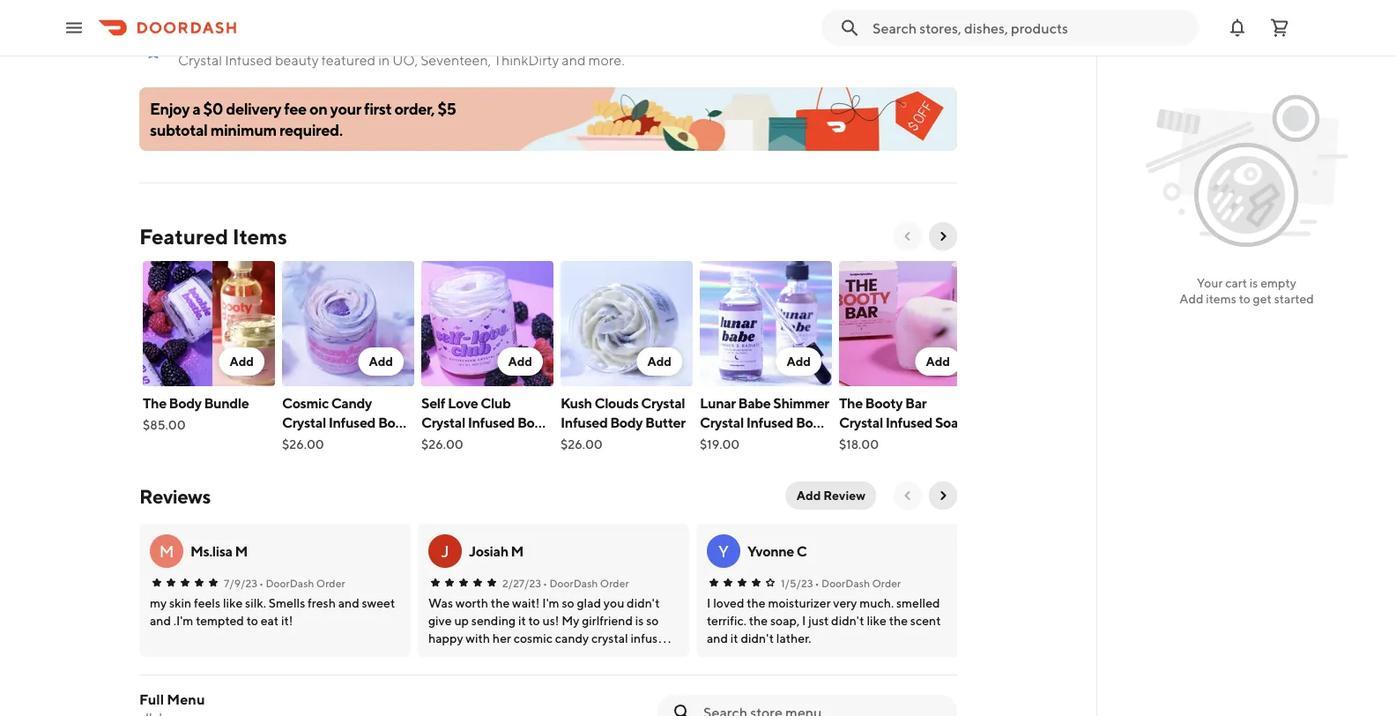 Task type: describe. For each thing, give the bounding box(es) containing it.
next image
[[936, 489, 951, 503]]

next button of carousel image
[[936, 229, 951, 243]]

and
[[562, 52, 586, 68]]

Store search: begin typing to search for stores available on DoorDash text field
[[873, 18, 1189, 37]]

m for j
[[511, 543, 524, 560]]

love
[[448, 395, 478, 411]]

the booty bar crystal infused soap image
[[839, 261, 972, 386]]

order for j
[[600, 577, 629, 589]]

oil
[[700, 433, 719, 450]]

babe
[[739, 395, 771, 411]]

• doordash order for m
[[259, 577, 345, 589]]

add review button
[[786, 481, 877, 510]]

crystal inside the 'kush clouds crystal infused body butter $26.00'
[[641, 395, 685, 411]]

• for m
[[259, 577, 264, 589]]

the booty bar crystal infused soap $18.00
[[839, 395, 967, 451]]

seventeen,
[[421, 52, 491, 68]]

add button for lunar babe shimmer crystal infused body oil
[[776, 347, 822, 376]]

where beauty meets magic. crystal infused beauty featured in uo, seventeen, thinkdirty and more.
[[178, 30, 625, 68]]

j
[[441, 541, 449, 560]]

body inside lunar babe shimmer crystal infused body oil
[[796, 414, 829, 431]]

bar
[[906, 395, 927, 411]]

add inside your cart is empty add items to get started
[[1180, 291, 1204, 306]]

7/9/23
[[224, 577, 258, 589]]

$0
[[203, 99, 223, 118]]

to
[[1240, 291, 1251, 306]]

bundle
[[204, 395, 249, 411]]

order for y
[[872, 577, 901, 589]]

crystal inside self love club crystal infused body butter
[[422, 414, 465, 431]]

infused inside self love club crystal infused body butter
[[468, 414, 515, 431]]

1 vertical spatial beauty
[[275, 52, 319, 68]]

body inside the body bundle $85.00
[[169, 395, 202, 411]]

shimmer
[[774, 395, 830, 411]]

kush
[[561, 395, 592, 411]]

$85.00
[[143, 418, 186, 432]]

order for m
[[316, 577, 345, 589]]

previous button of carousel image
[[901, 229, 915, 243]]

add button for kush clouds crystal infused body butter
[[637, 347, 683, 376]]

0 items, open order cart image
[[1270, 17, 1291, 38]]

• for j
[[543, 577, 548, 589]]

delivery
[[226, 99, 281, 118]]

lunar
[[700, 395, 736, 411]]

review
[[824, 488, 866, 503]]

lunar babe shimmer crystal infused body oil image
[[700, 261, 832, 386]]

y
[[719, 541, 729, 560]]

infused inside cosmic candy crystal infused body butter
[[329, 414, 376, 431]]

crystal inside where beauty meets magic. crystal infused beauty featured in uo, seventeen, thinkdirty and more.
[[178, 52, 222, 68]]

cosmic candy crystal infused body butter image
[[282, 261, 414, 386]]

uo,
[[393, 52, 418, 68]]

2/27/23
[[503, 577, 541, 589]]

cosmic candy crystal infused body butter
[[282, 395, 411, 450]]

required.
[[279, 120, 343, 139]]

josiah m
[[469, 543, 524, 560]]

Item Search search field
[[704, 703, 944, 716]]

reviews link
[[139, 485, 211, 508]]

ms.lisa m
[[190, 543, 248, 560]]

$19.00
[[700, 437, 740, 451]]

crystal inside cosmic candy crystal infused body butter
[[282, 414, 326, 431]]

add inside button
[[797, 488, 821, 503]]

enjoy a $0 delivery fee on your first order, $5 subtotal minimum required.
[[150, 99, 456, 139]]

$26.00 inside the 'kush clouds crystal infused body butter $26.00'
[[561, 437, 603, 451]]

featured
[[139, 224, 228, 249]]

order,
[[395, 99, 435, 118]]

featured
[[322, 52, 376, 68]]

is
[[1250, 276, 1259, 290]]

butter for kush clouds crystal infused body butter $26.00
[[646, 414, 686, 431]]

first
[[364, 99, 392, 118]]

lunar babe shimmer crystal infused body oil
[[700, 395, 830, 450]]

on
[[310, 99, 327, 118]]

the body bundle $85.00
[[143, 395, 249, 432]]

clouds
[[595, 395, 639, 411]]

subtotal
[[150, 120, 208, 139]]

magic.
[[327, 30, 384, 49]]

doordash for y
[[822, 577, 870, 589]]

add for kush clouds crystal infused body butter
[[648, 354, 672, 369]]

body inside the 'kush clouds crystal infused body butter $26.00'
[[610, 414, 643, 431]]

0 horizontal spatial m
[[159, 541, 174, 560]]

infused inside lunar babe shimmer crystal infused body oil
[[747, 414, 794, 431]]



Task type: vqa. For each thing, say whether or not it's contained in the screenshot.
Liqueur
no



Task type: locate. For each thing, give the bounding box(es) containing it.
3 • doordash order from the left
[[815, 577, 901, 589]]

crystal inside the booty bar crystal infused soap $18.00
[[839, 414, 883, 431]]

add up bar
[[926, 354, 951, 369]]

2 horizontal spatial •
[[815, 577, 820, 589]]

$26.00 down cosmic
[[282, 437, 324, 451]]

thinkdirty
[[494, 52, 559, 68]]

0 horizontal spatial •
[[259, 577, 264, 589]]

• doordash order for j
[[543, 577, 629, 589]]

your cart is empty add items to get started
[[1180, 276, 1315, 306]]

yvonne
[[748, 543, 794, 560]]

add button up bundle
[[219, 347, 265, 376]]

the inside the body bundle $85.00
[[143, 395, 166, 411]]

enjoy
[[150, 99, 190, 118]]

add for the body bundle
[[230, 354, 254, 369]]

menu
[[167, 691, 205, 708]]

0 horizontal spatial doordash
[[266, 577, 314, 589]]

doordash right "1/5/23"
[[822, 577, 870, 589]]

the up $85.00
[[143, 395, 166, 411]]

add button for self love club crystal infused body butter
[[498, 347, 543, 376]]

fee
[[284, 99, 307, 118]]

2 • doordash order from the left
[[543, 577, 629, 589]]

josiah
[[469, 543, 509, 560]]

kush clouds crystal infused body butter image
[[561, 261, 693, 386]]

• doordash order for y
[[815, 577, 901, 589]]

get
[[1254, 291, 1272, 306]]

2 the from the left
[[839, 395, 863, 411]]

• right '7/9/23'
[[259, 577, 264, 589]]

crystal up the $18.00
[[839, 414, 883, 431]]

club
[[481, 395, 511, 411]]

2 $26.00 from the left
[[422, 437, 464, 451]]

infused down candy
[[329, 414, 376, 431]]

add button for the booty bar crystal infused soap
[[916, 347, 961, 376]]

items
[[1207, 291, 1237, 306]]

add button up bar
[[916, 347, 961, 376]]

add for cosmic candy crystal infused body butter
[[369, 354, 393, 369]]

1 horizontal spatial order
[[600, 577, 629, 589]]

minimum
[[210, 120, 277, 139]]

in
[[378, 52, 390, 68]]

kush clouds crystal infused body butter $26.00
[[561, 395, 686, 451]]

crystal down where
[[178, 52, 222, 68]]

2 doordash from the left
[[550, 577, 598, 589]]

ms.lisa
[[190, 543, 232, 560]]

infused down "babe" in the bottom of the page
[[747, 414, 794, 431]]

your
[[330, 99, 361, 118]]

1 horizontal spatial •
[[543, 577, 548, 589]]

open menu image
[[63, 17, 85, 38]]

infused inside where beauty meets magic. crystal infused beauty featured in uo, seventeen, thinkdirty and more.
[[225, 52, 272, 68]]

• doordash order right "1/5/23"
[[815, 577, 901, 589]]

m
[[159, 541, 174, 560], [235, 543, 248, 560], [511, 543, 524, 560]]

add left review
[[797, 488, 821, 503]]

1 $26.00 from the left
[[282, 437, 324, 451]]

the
[[143, 395, 166, 411], [839, 395, 863, 411]]

infused up delivery
[[225, 52, 272, 68]]

2 horizontal spatial butter
[[646, 414, 686, 431]]

0 horizontal spatial the
[[143, 395, 166, 411]]

5 add button from the left
[[776, 347, 822, 376]]

$26.00 down self
[[422, 437, 464, 451]]

reviews
[[139, 485, 211, 508]]

add button up "clouds"
[[637, 347, 683, 376]]

add
[[1180, 291, 1204, 306], [230, 354, 254, 369], [369, 354, 393, 369], [508, 354, 533, 369], [648, 354, 672, 369], [787, 354, 811, 369], [926, 354, 951, 369], [797, 488, 821, 503]]

m left ms.lisa
[[159, 541, 174, 560]]

1 order from the left
[[316, 577, 345, 589]]

the for the booty bar crystal infused soap
[[839, 395, 863, 411]]

yvonne c
[[748, 543, 807, 560]]

2 horizontal spatial m
[[511, 543, 524, 560]]

2 • from the left
[[543, 577, 548, 589]]

0 horizontal spatial order
[[316, 577, 345, 589]]

1/5/23
[[781, 577, 814, 589]]

butter for cosmic candy crystal infused body butter
[[282, 433, 322, 450]]

• doordash order right '7/9/23'
[[259, 577, 345, 589]]

1 horizontal spatial the
[[839, 395, 863, 411]]

add up bundle
[[230, 354, 254, 369]]

doordash for j
[[550, 577, 598, 589]]

add review
[[797, 488, 866, 503]]

3 $26.00 from the left
[[561, 437, 603, 451]]

beauty left meets
[[229, 30, 278, 49]]

beauty
[[229, 30, 278, 49], [275, 52, 319, 68]]

add button for the body bundle
[[219, 347, 265, 376]]

candy
[[331, 395, 372, 411]]

notification bell image
[[1227, 17, 1249, 38]]

1 horizontal spatial $26.00
[[422, 437, 464, 451]]

beauty down meets
[[275, 52, 319, 68]]

$26.00 for self love club crystal infused body butter
[[422, 437, 464, 451]]

add for the booty bar crystal infused soap
[[926, 354, 951, 369]]

add up the 'kush clouds crystal infused body butter $26.00'
[[648, 354, 672, 369]]

m right ms.lisa
[[235, 543, 248, 560]]

more.
[[589, 52, 625, 68]]

$26.00
[[282, 437, 324, 451], [422, 437, 464, 451], [561, 437, 603, 451]]

a
[[192, 99, 200, 118]]

the inside the booty bar crystal infused soap $18.00
[[839, 395, 863, 411]]

• right "1/5/23"
[[815, 577, 820, 589]]

add up candy
[[369, 354, 393, 369]]

add for lunar babe shimmer crystal infused body oil
[[787, 354, 811, 369]]

crystal
[[178, 52, 222, 68], [641, 395, 685, 411], [282, 414, 326, 431], [422, 414, 465, 431], [700, 414, 744, 431], [839, 414, 883, 431]]

• for y
[[815, 577, 820, 589]]

3 order from the left
[[872, 577, 901, 589]]

order
[[316, 577, 345, 589], [600, 577, 629, 589], [872, 577, 901, 589]]

m right josiah
[[511, 543, 524, 560]]

add up shimmer
[[787, 354, 811, 369]]

3 doordash from the left
[[822, 577, 870, 589]]

6 add button from the left
[[916, 347, 961, 376]]

previous image
[[901, 489, 915, 503]]

1 horizontal spatial doordash
[[550, 577, 598, 589]]

$5
[[438, 99, 456, 118]]

butter inside self love club crystal infused body butter
[[422, 433, 462, 450]]

where
[[178, 30, 227, 49]]

cart
[[1226, 276, 1248, 290]]

1 horizontal spatial • doordash order
[[543, 577, 629, 589]]

body
[[169, 395, 202, 411], [378, 414, 411, 431], [518, 414, 550, 431], [610, 414, 643, 431], [796, 414, 829, 431]]

cosmic
[[282, 395, 329, 411]]

add button for cosmic candy crystal infused body butter
[[358, 347, 404, 376]]

body inside cosmic candy crystal infused body butter
[[378, 414, 411, 431]]

crystal inside lunar babe shimmer crystal infused body oil
[[700, 414, 744, 431]]

your
[[1198, 276, 1223, 290]]

add button up shimmer
[[776, 347, 822, 376]]

$26.00 down kush
[[561, 437, 603, 451]]

self
[[422, 395, 445, 411]]

the left booty
[[839, 395, 863, 411]]

2 horizontal spatial $26.00
[[561, 437, 603, 451]]

4 add button from the left
[[637, 347, 683, 376]]

crystal down self
[[422, 414, 465, 431]]

add button up club
[[498, 347, 543, 376]]

3 add button from the left
[[498, 347, 543, 376]]

items
[[233, 224, 287, 249]]

the body bundle image
[[143, 261, 275, 386]]

doordash
[[266, 577, 314, 589], [550, 577, 598, 589], [822, 577, 870, 589]]

infused down bar
[[886, 414, 933, 431]]

2 horizontal spatial • doordash order
[[815, 577, 901, 589]]

1 • from the left
[[259, 577, 264, 589]]

1 • doordash order from the left
[[259, 577, 345, 589]]

infused inside the 'kush clouds crystal infused body butter $26.00'
[[561, 414, 608, 431]]

meets
[[281, 30, 324, 49]]

booty
[[866, 395, 903, 411]]

1 add button from the left
[[219, 347, 265, 376]]

doordash right '7/9/23'
[[266, 577, 314, 589]]

add button
[[219, 347, 265, 376], [358, 347, 404, 376], [498, 347, 543, 376], [637, 347, 683, 376], [776, 347, 822, 376], [916, 347, 961, 376]]

butter
[[646, 414, 686, 431], [282, 433, 322, 450], [422, 433, 462, 450]]

doordash for m
[[266, 577, 314, 589]]

m for m
[[235, 543, 248, 560]]

featured items heading
[[139, 222, 287, 250]]

self love club crystal infused body butter image
[[422, 261, 554, 386]]

0 horizontal spatial $26.00
[[282, 437, 324, 451]]

soap
[[936, 414, 967, 431]]

3 • from the left
[[815, 577, 820, 589]]

add button up candy
[[358, 347, 404, 376]]

crystal down cosmic
[[282, 414, 326, 431]]

infused down kush
[[561, 414, 608, 431]]

• right 2/27/23
[[543, 577, 548, 589]]

0 vertical spatial beauty
[[229, 30, 278, 49]]

2 horizontal spatial order
[[872, 577, 901, 589]]

body inside self love club crystal infused body butter
[[518, 414, 550, 431]]

2 add button from the left
[[358, 347, 404, 376]]

1 horizontal spatial butter
[[422, 433, 462, 450]]

• doordash order right 2/27/23
[[543, 577, 629, 589]]

featured items
[[139, 224, 287, 249]]

add down the your at the top right of the page
[[1180, 291, 1204, 306]]

add up club
[[508, 354, 533, 369]]

started
[[1275, 291, 1315, 306]]

doordash right 2/27/23
[[550, 577, 598, 589]]

1 the from the left
[[143, 395, 166, 411]]

• doordash order
[[259, 577, 345, 589], [543, 577, 629, 589], [815, 577, 901, 589]]

empty
[[1261, 276, 1297, 290]]

full
[[139, 691, 164, 708]]

0 horizontal spatial butter
[[282, 433, 322, 450]]

0 horizontal spatial • doordash order
[[259, 577, 345, 589]]

self love club crystal infused body butter
[[422, 395, 550, 450]]

c
[[797, 543, 807, 560]]

infused
[[225, 52, 272, 68], [329, 414, 376, 431], [468, 414, 515, 431], [561, 414, 608, 431], [747, 414, 794, 431], [886, 414, 933, 431]]

crystal right "clouds"
[[641, 395, 685, 411]]

2 order from the left
[[600, 577, 629, 589]]

butter inside the 'kush clouds crystal infused body butter $26.00'
[[646, 414, 686, 431]]

2 horizontal spatial doordash
[[822, 577, 870, 589]]

infused inside the booty bar crystal infused soap $18.00
[[886, 414, 933, 431]]

1 doordash from the left
[[266, 577, 314, 589]]

crystal down lunar
[[700, 414, 744, 431]]

the for the body bundle
[[143, 395, 166, 411]]

full menu
[[139, 691, 205, 708]]

•
[[259, 577, 264, 589], [543, 577, 548, 589], [815, 577, 820, 589]]

$26.00 for cosmic candy crystal infused body butter
[[282, 437, 324, 451]]

$18.00
[[839, 437, 879, 451]]

1 horizontal spatial m
[[235, 543, 248, 560]]

add for self love club crystal infused body butter
[[508, 354, 533, 369]]

butter inside cosmic candy crystal infused body butter
[[282, 433, 322, 450]]

infused down club
[[468, 414, 515, 431]]



